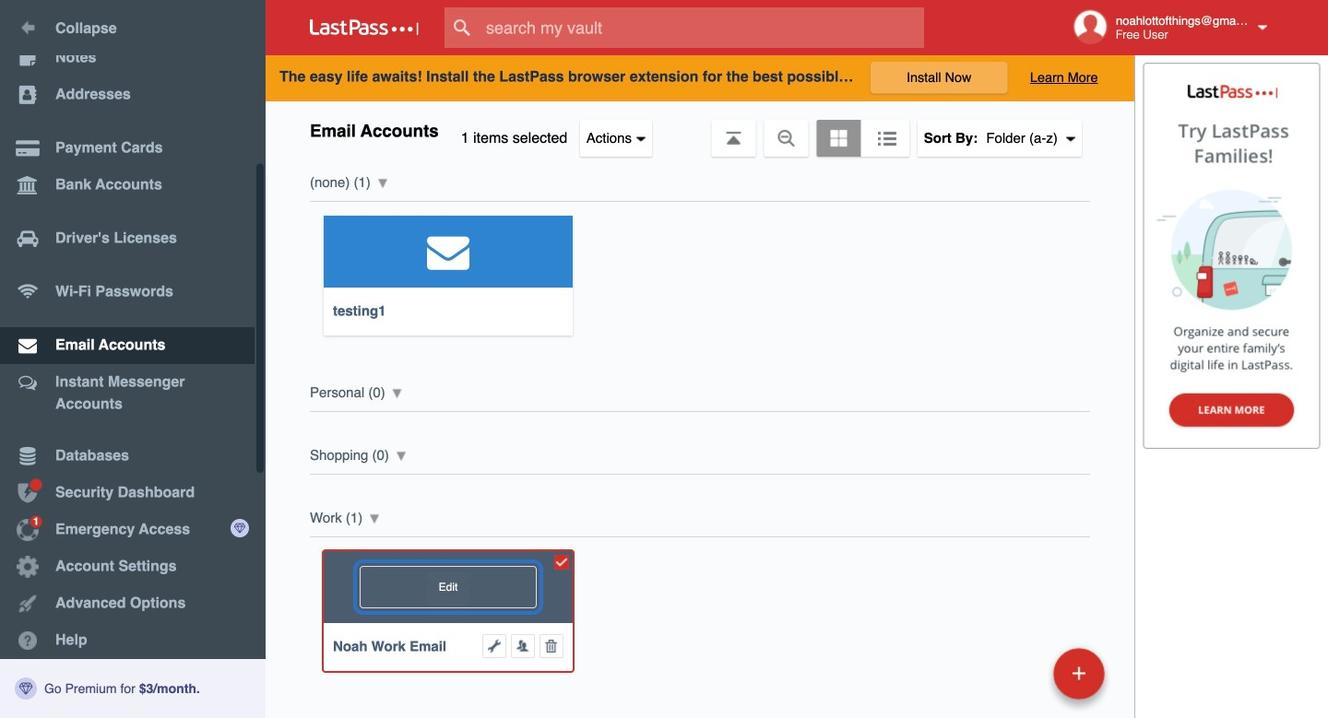 Task type: locate. For each thing, give the bounding box(es) containing it.
new item navigation
[[1047, 643, 1117, 719]]

vault options navigation
[[266, 102, 1135, 157]]

search my vault text field
[[445, 7, 961, 48]]

lastpass image
[[310, 19, 419, 36]]

Search search field
[[445, 7, 961, 48]]

new item image
[[1073, 668, 1086, 681]]



Task type: describe. For each thing, give the bounding box(es) containing it.
main navigation navigation
[[0, 0, 266, 719]]



Task type: vqa. For each thing, say whether or not it's contained in the screenshot.
dialog
no



